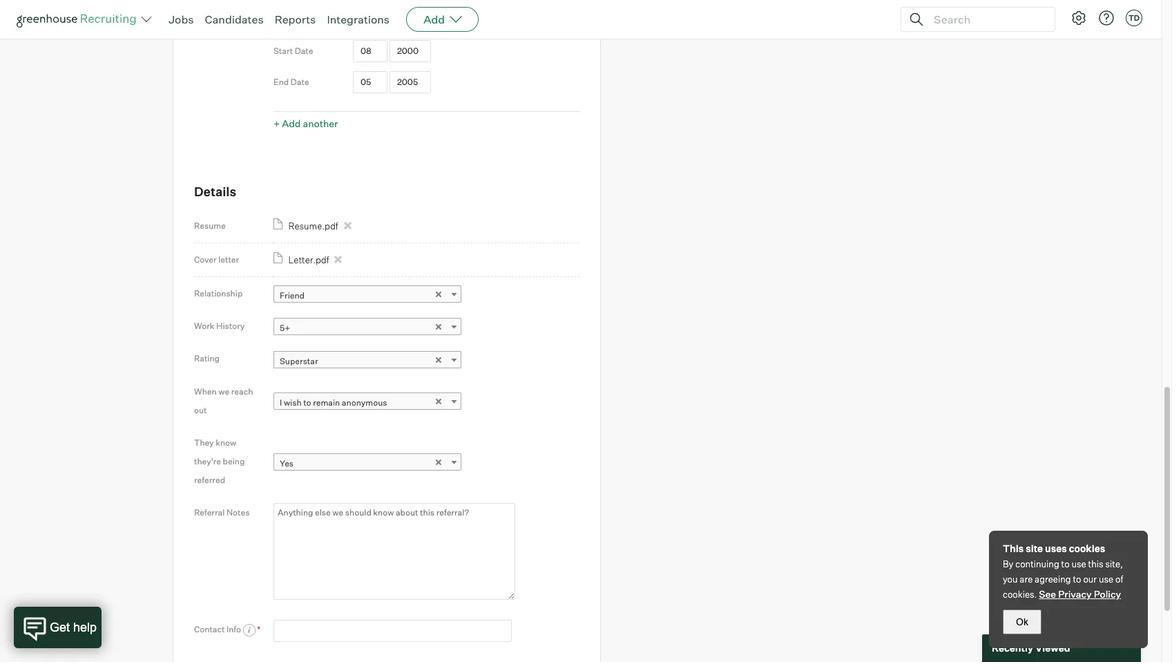 Task type: locate. For each thing, give the bounding box(es) containing it.
they
[[194, 437, 214, 448]]

this site uses cookies
[[1003, 543, 1106, 554]]

YYYY text field
[[390, 40, 431, 62]]

1 vertical spatial add
[[282, 118, 301, 130]]

relationship
[[194, 288, 243, 299]]

of
[[1116, 574, 1124, 585]]

contact
[[194, 624, 225, 634]]

*
[[257, 624, 261, 634]]

when we reach out
[[194, 386, 253, 415]]

1 vertical spatial date
[[291, 77, 309, 87]]

reach
[[231, 386, 253, 397]]

see
[[1040, 588, 1057, 600]]

history
[[216, 321, 245, 331]]

cookies
[[1070, 543, 1106, 554]]

engineering
[[359, 15, 406, 26]]

add up yyyy text box
[[424, 12, 445, 26]]

our
[[1084, 574, 1098, 585]]

are
[[1020, 574, 1033, 585]]

to right wish
[[303, 398, 311, 408]]

work history
[[194, 321, 245, 331]]

notes
[[227, 507, 250, 517]]

uses
[[1046, 543, 1068, 554]]

this
[[1003, 543, 1024, 554]]

use
[[1072, 558, 1087, 569], [1100, 574, 1114, 585]]

use left 'of'
[[1100, 574, 1114, 585]]

add inside 'education' element
[[282, 118, 301, 130]]

continuing
[[1016, 558, 1060, 569]]

i
[[280, 398, 282, 408]]

integrations link
[[327, 12, 390, 26]]

1 horizontal spatial add
[[424, 12, 445, 26]]

0 vertical spatial to
[[303, 398, 311, 408]]

0 horizontal spatial add
[[282, 118, 301, 130]]

letter.pdf
[[289, 254, 329, 265]]

0 vertical spatial date
[[295, 46, 313, 56]]

None text field
[[274, 620, 512, 642]]

td button
[[1124, 7, 1146, 29]]

cookies.
[[1003, 589, 1038, 600]]

5+
[[280, 323, 290, 333]]

greenhouse recruiting image
[[17, 11, 141, 28]]

0 horizontal spatial use
[[1072, 558, 1087, 569]]

date right start
[[295, 46, 313, 56]]

td
[[1129, 13, 1140, 23]]

1 vertical spatial to
[[1062, 558, 1070, 569]]

site
[[1026, 543, 1044, 554]]

1 horizontal spatial to
[[1062, 558, 1070, 569]]

referred
[[194, 475, 225, 485]]

engineering link
[[353, 11, 541, 31]]

start
[[274, 46, 293, 56]]

reports link
[[275, 12, 316, 26]]

i wish to remain anonymous link
[[274, 393, 462, 413]]

when
[[194, 386, 217, 397]]

recently
[[992, 642, 1034, 654]]

work
[[194, 321, 215, 331]]

0 vertical spatial add
[[424, 12, 445, 26]]

0 horizontal spatial to
[[303, 398, 311, 408]]

i wish to remain anonymous
[[280, 398, 387, 408]]

to down uses
[[1062, 558, 1070, 569]]

+ add another link
[[274, 118, 338, 130]]

add right + on the left of the page
[[282, 118, 301, 130]]

resume
[[194, 220, 226, 231]]

use left the this
[[1072, 558, 1087, 569]]

candidates
[[205, 12, 264, 26]]

you
[[1003, 574, 1018, 585]]

info
[[227, 624, 241, 634]]

ok
[[1017, 616, 1029, 628]]

date right end
[[291, 77, 309, 87]]

2 horizontal spatial to
[[1074, 574, 1082, 585]]

0 vertical spatial use
[[1072, 558, 1087, 569]]

by continuing to use this site, you are agreeing to our use of cookies.
[[1003, 558, 1124, 600]]

see privacy policy link
[[1040, 588, 1122, 600]]

add
[[424, 12, 445, 26], [282, 118, 301, 130]]

date
[[295, 46, 313, 56], [291, 77, 309, 87]]

1 vertical spatial use
[[1100, 574, 1114, 585]]

reports
[[275, 12, 316, 26]]

to left our
[[1074, 574, 1082, 585]]

to
[[303, 398, 311, 408], [1062, 558, 1070, 569], [1074, 574, 1082, 585]]

resume.pdf
[[289, 220, 338, 232]]

rating
[[194, 353, 220, 364]]



Task type: vqa. For each thing, say whether or not it's contained in the screenshot.


Task type: describe. For each thing, give the bounding box(es) containing it.
yes link
[[274, 453, 462, 473]]

agreeing
[[1035, 574, 1072, 585]]

to for use
[[1062, 558, 1070, 569]]

anonymous
[[342, 398, 387, 408]]

superstar
[[280, 356, 318, 366]]

remain
[[313, 398, 340, 408]]

cover
[[194, 254, 217, 265]]

know
[[216, 437, 237, 448]]

this
[[1089, 558, 1104, 569]]

add button
[[406, 7, 479, 32]]

end date
[[274, 77, 309, 87]]

we
[[219, 386, 230, 397]]

friend
[[280, 290, 305, 301]]

Referral Notes text field
[[274, 503, 516, 600]]

by
[[1003, 558, 1014, 569]]

cover letter
[[194, 254, 239, 265]]

YYYY text field
[[390, 71, 431, 93]]

site,
[[1106, 558, 1124, 569]]

details
[[194, 184, 236, 199]]

candidates link
[[205, 12, 264, 26]]

education element
[[274, 0, 580, 134]]

contact info
[[194, 624, 243, 634]]

letter
[[219, 254, 239, 265]]

td button
[[1126, 10, 1143, 26]]

start date
[[274, 46, 313, 56]]

they're
[[194, 456, 221, 466]]

another
[[303, 118, 338, 130]]

to for remain
[[303, 398, 311, 408]]

recently viewed
[[992, 642, 1071, 654]]

Search text field
[[931, 9, 1043, 29]]

+ add another
[[274, 118, 338, 130]]

MM text field
[[353, 71, 388, 93]]

ok button
[[1003, 610, 1042, 634]]

privacy
[[1059, 588, 1092, 600]]

jobs link
[[169, 12, 194, 26]]

+
[[274, 118, 280, 130]]

referral notes
[[194, 507, 250, 517]]

configure image
[[1071, 10, 1088, 26]]

referral
[[194, 507, 225, 517]]

see privacy policy
[[1040, 588, 1122, 600]]

they know they're being referred
[[194, 437, 245, 485]]

yes
[[280, 458, 294, 468]]

jobs
[[169, 12, 194, 26]]

end
[[274, 77, 289, 87]]

discipline
[[274, 15, 312, 25]]

wish
[[284, 398, 302, 408]]

date for start date
[[295, 46, 313, 56]]

policy
[[1094, 588, 1122, 600]]

date for end date
[[291, 77, 309, 87]]

MM text field
[[353, 40, 388, 62]]

2 vertical spatial to
[[1074, 574, 1082, 585]]

out
[[194, 405, 207, 415]]

5+ link
[[274, 318, 462, 338]]

friend link
[[274, 286, 462, 306]]

being
[[223, 456, 245, 466]]

integrations
[[327, 12, 390, 26]]

superstar link
[[274, 351, 462, 371]]

add inside 'popup button'
[[424, 12, 445, 26]]

1 horizontal spatial use
[[1100, 574, 1114, 585]]

viewed
[[1036, 642, 1071, 654]]



